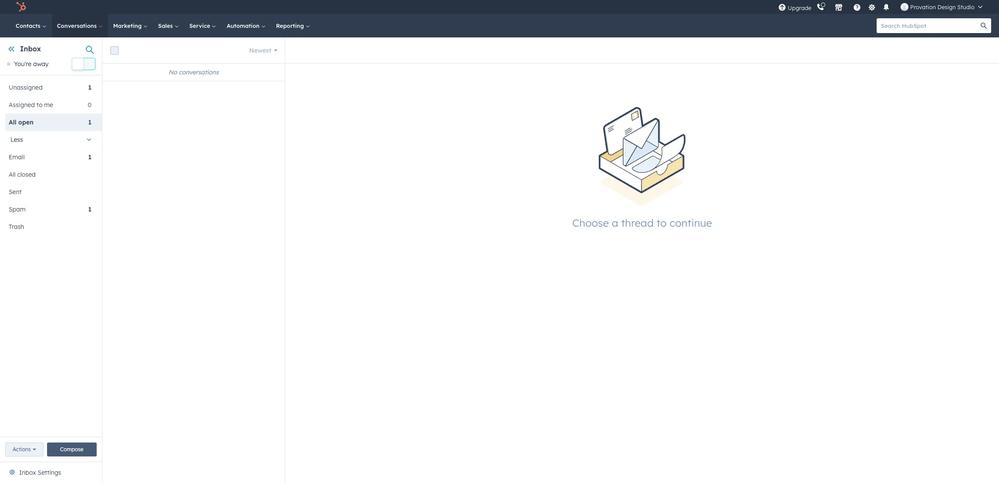 Task type: describe. For each thing, give the bounding box(es) containing it.
service link
[[184, 14, 221, 37]]

search image
[[981, 23, 987, 29]]

james peterson image
[[901, 3, 909, 11]]

all for all closed
[[9, 171, 16, 179]]

inbox settings link
[[19, 468, 61, 478]]

1 for email
[[88, 153, 91, 161]]

thread
[[621, 217, 654, 230]]

no
[[168, 68, 177, 76]]

settings
[[38, 469, 61, 477]]

upgrade image
[[778, 4, 786, 12]]

0
[[88, 101, 91, 109]]

open
[[18, 119, 34, 126]]

help image
[[853, 4, 861, 12]]

upgrade
[[788, 4, 811, 11]]

calling icon image
[[817, 3, 824, 11]]

hubspot link
[[10, 2, 33, 12]]

choose a thread to continue main content
[[102, 37, 999, 483]]

newest button
[[243, 42, 283, 59]]

sales
[[158, 22, 175, 29]]

me
[[44, 101, 53, 109]]

continue
[[670, 217, 712, 230]]

inbox for inbox settings
[[19, 469, 36, 477]]

sales link
[[153, 14, 184, 37]]

less
[[10, 136, 23, 144]]

calling icon button
[[813, 1, 828, 13]]

settings image
[[868, 4, 876, 12]]

search button
[[976, 18, 991, 33]]

marketplaces button
[[830, 0, 848, 14]]

trash
[[9, 223, 24, 231]]

marketing link
[[108, 14, 153, 37]]

design
[[937, 3, 956, 10]]

a
[[612, 217, 618, 230]]

actions
[[13, 446, 31, 453]]

automation link
[[221, 14, 271, 37]]

newest
[[249, 46, 271, 54]]

0 vertical spatial to
[[36, 101, 42, 109]]

reporting
[[276, 22, 306, 29]]

notifications button
[[879, 0, 894, 14]]

spam
[[9, 206, 26, 214]]

studio
[[957, 3, 975, 10]]

you're away image
[[7, 62, 10, 66]]

provation design studio button
[[895, 0, 988, 14]]

all closed button
[[5, 166, 91, 183]]

all closed
[[9, 171, 36, 179]]

choose a thread to continue
[[572, 217, 712, 230]]

settings link
[[866, 2, 877, 12]]

sent
[[9, 188, 22, 196]]

contacts link
[[10, 14, 52, 37]]

choose
[[572, 217, 609, 230]]



Task type: vqa. For each thing, say whether or not it's contained in the screenshot.
this inside the "dropdown button"
no



Task type: locate. For each thing, give the bounding box(es) containing it.
menu
[[777, 0, 989, 14]]

no conversations
[[168, 68, 219, 76]]

inbox up the you're away
[[20, 44, 41, 53]]

you're
[[14, 60, 31, 68]]

1 for spam
[[88, 206, 91, 214]]

service
[[189, 22, 212, 29]]

you're away
[[14, 60, 49, 68]]

all left open
[[9, 119, 16, 126]]

1 for all open
[[88, 119, 91, 126]]

all left closed
[[9, 171, 16, 179]]

notifications image
[[882, 4, 890, 12]]

menu containing provation design studio
[[777, 0, 989, 14]]

1 all from the top
[[9, 119, 16, 126]]

provation
[[910, 3, 936, 10]]

reporting link
[[271, 14, 315, 37]]

2 all from the top
[[9, 171, 16, 179]]

assigned
[[9, 101, 35, 109]]

help button
[[850, 0, 865, 14]]

to inside main content
[[657, 217, 667, 230]]

0 vertical spatial all
[[9, 119, 16, 126]]

3 1 from the top
[[88, 153, 91, 161]]

0 horizontal spatial to
[[36, 101, 42, 109]]

2 1 from the top
[[88, 119, 91, 126]]

away
[[33, 60, 49, 68]]

0 vertical spatial inbox
[[20, 44, 41, 53]]

1
[[88, 84, 91, 92], [88, 119, 91, 126], [88, 153, 91, 161], [88, 206, 91, 214]]

compose button
[[47, 443, 97, 457]]

1 1 from the top
[[88, 84, 91, 92]]

to left me
[[36, 101, 42, 109]]

closed
[[17, 171, 36, 179]]

conversations
[[179, 68, 219, 76]]

all open
[[9, 119, 34, 126]]

actions button
[[5, 443, 43, 457]]

email
[[9, 153, 25, 161]]

inbox for inbox
[[20, 44, 41, 53]]

inbox left settings on the bottom left
[[19, 469, 36, 477]]

all inside "all closed" 'button'
[[9, 171, 16, 179]]

1 vertical spatial all
[[9, 171, 16, 179]]

all for all open
[[9, 119, 16, 126]]

1 vertical spatial inbox
[[19, 469, 36, 477]]

inbox settings
[[19, 469, 61, 477]]

all
[[9, 119, 16, 126], [9, 171, 16, 179]]

assigned to me
[[9, 101, 53, 109]]

to
[[36, 101, 42, 109], [657, 217, 667, 230]]

marketplaces image
[[835, 4, 843, 12]]

automation
[[227, 22, 261, 29]]

conversations link
[[52, 14, 108, 37]]

1 vertical spatial to
[[657, 217, 667, 230]]

provation design studio
[[910, 3, 975, 10]]

contacts
[[16, 22, 42, 29]]

conversations
[[57, 22, 98, 29]]

hubspot image
[[16, 2, 26, 12]]

1 horizontal spatial to
[[657, 217, 667, 230]]

inbox
[[20, 44, 41, 53], [19, 469, 36, 477]]

to right thread
[[657, 217, 667, 230]]

Search HubSpot search field
[[877, 18, 983, 33]]

4 1 from the top
[[88, 206, 91, 214]]

trash button
[[5, 218, 91, 236]]

1 for unassigned
[[88, 84, 91, 92]]

marketing
[[113, 22, 143, 29]]

compose
[[60, 446, 83, 453]]

sent button
[[5, 183, 91, 201]]

unassigned
[[9, 84, 43, 92]]



